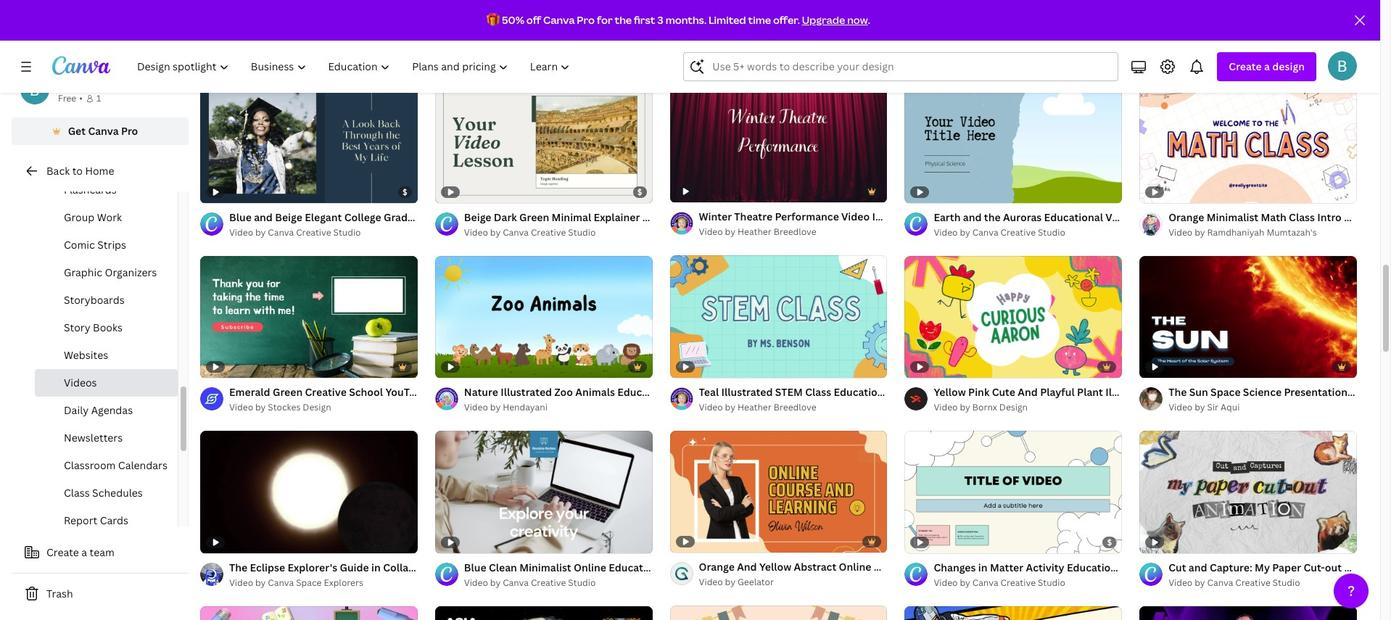 Task type: vqa. For each thing, say whether or not it's contained in the screenshot.


Task type: describe. For each thing, give the bounding box(es) containing it.
$ for graduation
[[403, 186, 408, 197]]

video inside teal illustrated stem class education youtube intro video by heather breedlove
[[699, 401, 723, 413]]

video by hendayani link
[[464, 401, 653, 415]]

explainer
[[594, 210, 640, 224]]

youtube inside blue clean minimalist online education youtube video ad video by canva creative studio
[[661, 561, 704, 574]]

by inside best friends story book video in green blue yellow illustrative style video by canva creative studio
[[725, 50, 736, 63]]

yellow inside best friends story book video in green blue yellow illustrative style video by canva creative studio
[[919, 34, 951, 48]]

back to home
[[46, 164, 114, 178]]

intro inside 'pink gradient 3d online college student intro outro youtube video video by ramdhaniyah mumtazah's'
[[1136, 35, 1160, 49]]

green inside beige dark green minimal explainer educational video video by canva creative studio
[[519, 210, 549, 224]]

bornx
[[973, 401, 997, 414]]

1
[[96, 92, 101, 104]]

studio inside blue clean minimalist online education youtube video ad video by canva creative studio
[[568, 577, 596, 589]]

video by stockes design link
[[229, 401, 418, 415]]

by inside yellow pink cute and playful plant illustration kids bumper intro video video by bornx design
[[960, 401, 970, 414]]

course
[[874, 560, 909, 574]]

a for team
[[81, 545, 87, 559]]

by inside blue simple hello everyone video video by muhammad hidayat
[[255, 51, 266, 63]]

2 video by sir aqui link from the top
[[1169, 401, 1357, 415]]

performance
[[775, 210, 839, 223]]

blue and beige elegant college graduation slideshow video by canva creative studio
[[229, 210, 492, 238]]

the planet earth educational video in white b video by sir aqui
[[1169, 35, 1391, 63]]

pink inside 'pink gradient 3d online college student intro outro youtube video video by ramdhaniyah mumtazah's'
[[934, 35, 955, 49]]

top level navigation element
[[128, 52, 583, 81]]

online for pink gradient 3d online college student intro outro youtube video
[[1019, 35, 1052, 49]]

0 vertical spatial pro
[[577, 13, 595, 27]]

blue clean minimalist online education youtube video ad link
[[464, 560, 751, 576]]

how-
[[547, 35, 573, 49]]

now
[[847, 13, 868, 27]]

studio inside best friends story book video in green blue yellow illustrative style video by canva creative studio
[[803, 50, 831, 63]]

friends
[[724, 34, 760, 48]]

personal
[[58, 76, 101, 90]]

studio inside beige dark green minimal explainer educational video video by canva creative studio
[[568, 226, 596, 238]]

ramdhaniyah inside the orange minimalist math class intro outro you video by ramdhaniyah mumtazah's
[[1207, 226, 1265, 238]]

video inside the orange minimalist math class intro outro you video by ramdhaniyah mumtazah's
[[1169, 226, 1193, 238]]

graphic
[[64, 265, 102, 279]]

class schedules link
[[35, 479, 178, 507]]

explorers
[[324, 577, 363, 589]]

get
[[68, 124, 86, 138]]

class for intro
[[1289, 210, 1315, 224]]

bright
[[464, 35, 495, 49]]

yellow pink cute and playful plant illustration kids bumper intro video video by bornx design
[[934, 385, 1283, 414]]

brad klo image
[[1328, 52, 1357, 81]]

pink gradient 3d online college student intro outro youtube video video by ramdhaniyah mumtazah's
[[934, 35, 1266, 63]]

0 horizontal spatial video by canva creative studio
[[934, 577, 1065, 589]]

creative inside emerald green creative school youtube outro video by stockes design
[[305, 385, 347, 399]]

books
[[93, 321, 123, 334]]

daily
[[64, 403, 89, 417]]

a for design
[[1264, 59, 1270, 73]]

in inside earth and the auroras educational video in blu scrapbook style video by canva creative studio
[[1136, 210, 1146, 224]]

everyone
[[319, 35, 366, 49]]

video by canva creative studio link for book
[[699, 50, 887, 64]]

style inside best friends story book video in green blue yellow illustrative style video by canva creative studio
[[1010, 34, 1035, 48]]

ramdhaniyah inside 'pink gradient 3d online college student intro outro youtube video video by ramdhaniyah mumtazah's'
[[973, 51, 1030, 63]]

mumtazah's inside 'pink gradient 3d online college student intro outro youtube video video by ramdhaniyah mumtazah's'
[[1032, 51, 1082, 63]]

by inside nature illustrated zoo animals education video video by hendayani
[[490, 401, 501, 414]]

zoo
[[554, 385, 573, 399]]

illustration
[[1106, 385, 1160, 399]]

2 aqui from the top
[[1221, 401, 1240, 414]]

intro inside yellow pink cute and playful plant illustration kids bumper intro video video by bornx design
[[1228, 385, 1252, 399]]

playful
[[1040, 385, 1075, 399]]

creative inside blue and beige elegant college graduation slideshow video by canva creative studio
[[296, 226, 331, 238]]

$ for educational
[[637, 186, 642, 197]]

video by canva creative studio link for auroras
[[934, 225, 1122, 240]]

2 horizontal spatial $
[[1107, 537, 1112, 548]]

earth inside earth and the auroras educational video in blu scrapbook style video by canva creative studio
[[934, 210, 961, 224]]

by inside the orange minimalist math class intro outro you video by ramdhaniyah mumtazah's
[[1195, 226, 1205, 238]]

by inside teal illustrated stem class education youtube intro video by heather breedlove
[[725, 401, 736, 413]]

clean
[[489, 561, 517, 574]]

hello
[[290, 35, 317, 49]]

report cards
[[64, 514, 128, 527]]

theatre
[[734, 210, 773, 223]]

kids
[[1163, 385, 1184, 399]]

illustrated for nature
[[501, 385, 552, 399]]

animals
[[575, 385, 615, 399]]

bordo
[[503, 51, 529, 63]]

work
[[97, 210, 122, 224]]

intro inside orange and yellow abstract online course youtube intro video video by geelator
[[955, 560, 979, 574]]

report cards link
[[35, 507, 178, 535]]

pro inside button
[[121, 124, 138, 138]]

math
[[1261, 210, 1287, 224]]

illustrative
[[954, 34, 1007, 48]]

studio inside earth and the auroras educational video in blu scrapbook style video by canva creative studio
[[1038, 226, 1065, 238]]

group work link
[[35, 204, 178, 231]]

youtube inside 'pink gradient 3d online college student intro outro youtube video video by ramdhaniyah mumtazah's'
[[1194, 35, 1235, 49]]

blue inside best friends story book video in green blue yellow illustrative style video by canva creative studio
[[894, 34, 917, 48]]

blue for blue clean minimalist online education youtube video ad
[[464, 561, 486, 574]]

canva inside best friends story book video in green blue yellow illustrative style video by canva creative studio
[[738, 50, 764, 63]]

by inside blue and beige elegant college graduation slideshow video by canva creative studio
[[255, 226, 266, 238]]

online for blue clean minimalist online education youtube video ad
[[574, 561, 606, 574]]

limited
[[709, 13, 746, 27]]

get canva pro button
[[12, 118, 189, 145]]

to
[[72, 164, 83, 178]]

outro for emerald green creative school youtube outro
[[431, 385, 459, 399]]

back
[[46, 164, 70, 178]]

student
[[1094, 35, 1134, 49]]

create a design button
[[1217, 52, 1317, 81]]

by inside emerald green creative school youtube outro video by stockes design
[[255, 401, 266, 414]]

scrapbook
[[1167, 210, 1220, 224]]

aqui inside the planet earth educational video in white b video by sir aqui
[[1221, 51, 1240, 63]]

minimalist inside blue clean minimalist online education youtube video ad video by canva creative studio
[[520, 561, 571, 574]]

design inside yellow pink cute and playful plant illustration kids bumper intro video video by bornx design
[[999, 401, 1028, 414]]

college for online
[[1054, 35, 1091, 49]]

emerald green creative school youtube outro video by stockes design
[[229, 385, 459, 414]]

3d
[[1003, 35, 1017, 49]]

best
[[699, 34, 721, 48]]

muhammad
[[268, 51, 318, 63]]

teal illustrated stem class education youtube intro link
[[699, 384, 954, 400]]

months.
[[666, 13, 707, 27]]

video by canva space explorers
[[229, 577, 363, 589]]

.
[[868, 13, 870, 27]]

video by canva creative studio link for minimal
[[464, 225, 653, 240]]

sir inside the planet earth educational video in white b video by sir aqui
[[1207, 51, 1219, 63]]

mumtazah's inside the orange minimalist math class intro outro you video by ramdhaniyah mumtazah's
[[1267, 226, 1317, 238]]

canva inside earth and the auroras educational video in blu scrapbook style video by canva creative studio
[[973, 226, 999, 238]]

comic strips
[[64, 238, 126, 252]]

offer.
[[773, 13, 800, 27]]

back to home link
[[12, 157, 189, 186]]

sir inside video by sir aqui link
[[1207, 401, 1219, 414]]

trash link
[[12, 580, 189, 609]]

by inside orange and yellow abstract online course youtube intro video video by geelator
[[725, 576, 736, 588]]

intro inside the orange minimalist math class intro outro you video by ramdhaniyah mumtazah's
[[1317, 210, 1342, 224]]

blu
[[1148, 210, 1165, 224]]

video by ramdhaniyah mumtazah's link for 3d
[[934, 50, 1122, 65]]

design inside emerald green creative school youtube outro video by stockes design
[[303, 401, 331, 414]]

time
[[748, 13, 771, 27]]

heather inside winter theatre performance video intro video by heather breedlove
[[738, 225, 772, 238]]

the planet earth educational video in white b link
[[1169, 34, 1391, 50]]

creative inside earth and the auroras educational video in blu scrapbook style video by canva creative studio
[[1001, 226, 1036, 238]]

video by muhammad hidayat link
[[229, 50, 396, 65]]

youtube inside orange and yellow abstract online course youtube intro video video by geelator
[[911, 560, 953, 574]]

websites
[[64, 348, 108, 362]]

bumper
[[1186, 385, 1226, 399]]

youtube inside emerald green creative school youtube outro video by stockes design
[[385, 385, 428, 399]]

cute
[[992, 385, 1015, 399]]

video by heather breedlove link for stem
[[699, 400, 887, 415]]

youtube inside teal illustrated stem class education youtube intro video by heather breedlove
[[886, 385, 928, 399]]

report
[[64, 514, 97, 527]]

educational inside earth and the auroras educational video in blu scrapbook style video by canva creative studio
[[1044, 210, 1103, 224]]

in for white
[[1345, 35, 1355, 49]]

classroom calendars link
[[35, 452, 178, 479]]

breedlove inside teal illustrated stem class education youtube intro video by heather breedlove
[[774, 401, 817, 413]]

ad
[[737, 561, 751, 574]]

graphic organizers
[[64, 265, 157, 279]]

tutorial
[[587, 35, 625, 49]]



Task type: locate. For each thing, give the bounding box(es) containing it.
trash
[[46, 587, 73, 601]]

daily agendas
[[64, 403, 133, 417]]

1 vertical spatial earth
[[934, 210, 961, 224]]

0 vertical spatial sir
[[1207, 51, 1219, 63]]

1 horizontal spatial video by canva creative studio
[[1169, 577, 1300, 589]]

graduation
[[384, 210, 439, 224]]

the left auroras
[[984, 210, 1001, 224]]

video by canva creative studio link
[[699, 50, 887, 64], [229, 225, 418, 240], [464, 225, 653, 240], [934, 225, 1122, 240], [464, 576, 653, 590], [934, 576, 1122, 590], [1169, 576, 1357, 590]]

beige dark green minimal explainer educational video link
[[464, 209, 732, 225]]

1 horizontal spatial earth
[[1224, 35, 1251, 49]]

0 horizontal spatial ramdhaniyah
[[973, 51, 1030, 63]]

class inside teal illustrated stem class education youtube intro video by heather breedlove
[[805, 385, 831, 399]]

and left elegant
[[254, 210, 273, 224]]

class right math
[[1289, 210, 1315, 224]]

and up geelator
[[737, 560, 757, 574]]

educational inside the planet earth educational video in white b video by sir aqui
[[1253, 35, 1312, 49]]

winter theatre performance video intro video by heather breedlove
[[699, 210, 897, 238]]

and inside yellow pink cute and playful plant illustration kids bumper intro video video by bornx design
[[1018, 385, 1038, 399]]

online inside orange and yellow abstract online course youtube intro video video by geelator
[[839, 560, 871, 574]]

0 horizontal spatial minimalist
[[520, 561, 571, 574]]

and
[[1018, 385, 1038, 399], [737, 560, 757, 574]]

school
[[349, 385, 383, 399]]

2 beige from the left
[[464, 210, 491, 224]]

0 horizontal spatial a
[[81, 545, 87, 559]]

story books link
[[35, 314, 178, 342]]

1 horizontal spatial illustrated
[[721, 385, 773, 399]]

video by heather breedlove link down performance
[[699, 225, 887, 239]]

green right dark
[[519, 210, 549, 224]]

1 vertical spatial heather
[[738, 401, 772, 413]]

🎁 50% off canva pro for the first 3 months. limited time offer. upgrade now .
[[487, 13, 870, 27]]

upgrade
[[802, 13, 845, 27]]

video
[[820, 34, 848, 48], [368, 35, 396, 49], [627, 35, 656, 49], [1238, 35, 1266, 49], [1314, 35, 1343, 49], [699, 50, 723, 63], [229, 51, 253, 63], [464, 51, 488, 63], [934, 51, 958, 63], [1169, 51, 1193, 63], [841, 210, 870, 223], [704, 210, 732, 224], [1106, 210, 1134, 224], [699, 225, 723, 238], [229, 226, 253, 238], [464, 226, 488, 238], [934, 226, 958, 238], [1169, 226, 1193, 238], [670, 385, 698, 399], [1255, 385, 1283, 399], [699, 401, 723, 413], [229, 401, 253, 414], [464, 401, 488, 414], [934, 401, 958, 414], [1169, 401, 1193, 414], [982, 560, 1010, 574], [706, 561, 735, 574], [699, 576, 723, 588], [229, 577, 253, 589], [464, 577, 488, 589], [934, 577, 958, 589], [1169, 577, 1193, 589]]

sir down planet
[[1207, 51, 1219, 63]]

studio inside blue and beige elegant college graduation slideshow video by canva creative studio
[[333, 226, 361, 238]]

education inside teal illustrated stem class education youtube intro video by heather breedlove
[[834, 385, 884, 399]]

video inside emerald green creative school youtube outro video by stockes design
[[229, 401, 253, 414]]

and inside earth and the auroras educational video in blu scrapbook style video by canva creative studio
[[963, 210, 982, 224]]

online inside blue clean minimalist online education youtube video ad video by canva creative studio
[[574, 561, 606, 574]]

0 horizontal spatial story
[[64, 321, 90, 334]]

0 horizontal spatial educational
[[642, 210, 701, 224]]

outro left the you
[[1344, 210, 1373, 224]]

0 horizontal spatial style
[[1010, 34, 1035, 48]]

0 vertical spatial video by sir aqui link
[[1169, 50, 1357, 65]]

educational
[[1253, 35, 1312, 49], [642, 210, 701, 224], [1044, 210, 1103, 224]]

0 vertical spatial video by ramdhaniyah mumtazah's link
[[934, 50, 1122, 65]]

2 vertical spatial yellow
[[759, 560, 792, 574]]

free
[[58, 92, 76, 104]]

white
[[1357, 35, 1386, 49]]

nature
[[464, 385, 498, 399]]

college for elegant
[[344, 210, 381, 224]]

beige
[[275, 210, 302, 224], [464, 210, 491, 224]]

create for create a team
[[46, 545, 79, 559]]

green inside best friends story book video in green blue yellow illustrative style video by canva creative studio
[[862, 34, 892, 48]]

educational right 'explainer'
[[642, 210, 701, 224]]

minimalist left math
[[1207, 210, 1259, 224]]

0 horizontal spatial outro
[[431, 385, 459, 399]]

0 vertical spatial ramdhaniyah
[[973, 51, 1030, 63]]

blue inside blue and beige elegant college graduation slideshow video by canva creative studio
[[229, 210, 252, 224]]

0 vertical spatial story
[[763, 34, 790, 48]]

college right elegant
[[344, 210, 381, 224]]

blue simple hello everyone video link
[[229, 34, 396, 50]]

1 horizontal spatial video by ramdhaniyah mumtazah's link
[[1169, 225, 1357, 240]]

video by canva creative studio link for elegant
[[229, 225, 418, 240]]

and
[[254, 210, 273, 224], [963, 210, 982, 224]]

heather inside teal illustrated stem class education youtube intro video by heather breedlove
[[738, 401, 772, 413]]

organizers
[[105, 265, 157, 279]]

in inside best friends story book video in green blue yellow illustrative style video by canva creative studio
[[850, 34, 860, 48]]

storyboards
[[64, 293, 125, 307]]

blue clean minimalist online education youtube video ad video by canva creative studio
[[464, 561, 751, 589]]

2 breedlove from the top
[[774, 401, 817, 413]]

0 horizontal spatial class
[[64, 486, 90, 500]]

blue for blue and beige elegant college graduation slideshow
[[229, 210, 252, 224]]

0 vertical spatial class
[[1289, 210, 1315, 224]]

2 vertical spatial class
[[64, 486, 90, 500]]

0 horizontal spatial in
[[850, 34, 860, 48]]

1 horizontal spatial ramdhaniyah
[[1207, 226, 1265, 238]]

2 horizontal spatial educational
[[1253, 35, 1312, 49]]

online inside 'pink gradient 3d online college student intro outro youtube video video by ramdhaniyah mumtazah's'
[[1019, 35, 1052, 49]]

beige inside beige dark green minimal explainer educational video video by canva creative studio
[[464, 210, 491, 224]]

beige left elegant
[[275, 210, 302, 224]]

team
[[90, 545, 115, 559]]

0 vertical spatial mumtazah's
[[1032, 51, 1082, 63]]

0 vertical spatial youtube
[[385, 385, 428, 399]]

0 vertical spatial youtube
[[1194, 35, 1235, 49]]

outro inside the orange minimalist math class intro outro you video by ramdhaniyah mumtazah's
[[1344, 210, 1373, 224]]

0 horizontal spatial beige
[[275, 210, 302, 224]]

outro inside emerald green creative school youtube outro video by stockes design
[[431, 385, 459, 399]]

flashcards link
[[35, 176, 178, 204]]

1 vertical spatial green
[[519, 210, 549, 224]]

0 vertical spatial minimalist
[[1207, 210, 1259, 224]]

a left team
[[81, 545, 87, 559]]

2 horizontal spatial outro
[[1344, 210, 1373, 224]]

2 vertical spatial green
[[273, 385, 303, 399]]

1 horizontal spatial educational
[[1044, 210, 1103, 224]]

by inside blue clean minimalist online education youtube video ad video by canva creative studio
[[490, 577, 501, 589]]

0 vertical spatial college
[[1054, 35, 1091, 49]]

2 vertical spatial youtube
[[911, 560, 953, 574]]

in
[[850, 34, 860, 48], [1345, 35, 1355, 49], [1136, 210, 1146, 224]]

0 horizontal spatial video by ramdhaniyah mumtazah's link
[[934, 50, 1122, 65]]

orange inside orange and yellow abstract online course youtube intro video video by geelator
[[699, 560, 735, 574]]

in left blu
[[1136, 210, 1146, 224]]

education for animals
[[617, 385, 668, 399]]

1 horizontal spatial a
[[1264, 59, 1270, 73]]

off
[[526, 13, 541, 27]]

1 vertical spatial video by sir aqui link
[[1169, 401, 1357, 415]]

aqui down planet
[[1221, 51, 1240, 63]]

pro left for
[[577, 13, 595, 27]]

1 video by sir aqui link from the top
[[1169, 50, 1357, 65]]

beige left dark
[[464, 210, 491, 224]]

by inside winter theatre performance video intro video by heather breedlove
[[725, 225, 736, 238]]

in left white
[[1345, 35, 1355, 49]]

0 horizontal spatial design
[[303, 401, 331, 414]]

outro inside 'pink gradient 3d online college student intro outro youtube video video by ramdhaniyah mumtazah's'
[[1163, 35, 1192, 49]]

video inside blue and beige elegant college graduation slideshow video by canva creative studio
[[229, 226, 253, 238]]

0 vertical spatial earth
[[1224, 35, 1251, 49]]

youtube left ad
[[661, 561, 704, 574]]

educational right auroras
[[1044, 210, 1103, 224]]

education inside blue clean minimalist online education youtube video ad video by canva creative studio
[[609, 561, 659, 574]]

1 horizontal spatial the
[[984, 210, 1001, 224]]

yellow inside orange and yellow abstract online course youtube intro video video by geelator
[[759, 560, 792, 574]]

1 horizontal spatial $
[[637, 186, 642, 197]]

aqui
[[1221, 51, 1240, 63], [1221, 401, 1240, 414]]

0 horizontal spatial illustrated
[[501, 385, 552, 399]]

1 vertical spatial a
[[81, 545, 87, 559]]

0 horizontal spatial the
[[615, 13, 632, 27]]

1 horizontal spatial green
[[519, 210, 549, 224]]

orange for orange and yellow abstract online course youtube intro video
[[699, 560, 735, 574]]

video by heather breedlove link down stem at the bottom right
[[699, 400, 887, 415]]

earth inside the planet earth educational video in white b video by sir aqui
[[1224, 35, 1251, 49]]

comic strips link
[[35, 231, 178, 259]]

orange minimalist math class intro outro you link
[[1169, 209, 1391, 225]]

breedlove inside winter theatre performance video intro video by heather breedlove
[[774, 225, 817, 238]]

3
[[657, 13, 664, 27]]

create a design
[[1229, 59, 1305, 73]]

a left design
[[1264, 59, 1270, 73]]

by inside earth and the auroras educational video in blu scrapbook style video by canva creative studio
[[960, 226, 970, 238]]

video by ramdhaniyah mumtazah's link for math
[[1169, 225, 1357, 240]]

ramdhaniyah down math
[[1207, 226, 1265, 238]]

ramdhaniyah down 3d
[[973, 51, 1030, 63]]

minimalist
[[1207, 210, 1259, 224], [520, 561, 571, 574]]

aqui down bumper
[[1221, 401, 1240, 414]]

1 horizontal spatial pink
[[968, 385, 990, 399]]

1 horizontal spatial minimalist
[[1207, 210, 1259, 224]]

0 horizontal spatial and
[[254, 210, 273, 224]]

style left math
[[1222, 210, 1248, 224]]

story down offer.
[[763, 34, 790, 48]]

0 horizontal spatial youtube
[[385, 385, 428, 399]]

yellow inside yellow pink cute and playful plant illustration kids bumper intro video video by bornx design
[[934, 385, 966, 399]]

the
[[615, 13, 632, 27], [984, 210, 1001, 224]]

video by ramdhaniyah mumtazah's link down math
[[1169, 225, 1357, 240]]

by inside bright animated how-to tutorial video video by bordo
[[490, 51, 501, 63]]

video by ramdhaniyah mumtazah's link down 3d
[[934, 50, 1122, 65]]

0 vertical spatial and
[[1018, 385, 1038, 399]]

comic
[[64, 238, 95, 252]]

the inside earth and the auroras educational video in blu scrapbook style video by canva creative studio
[[984, 210, 1001, 224]]

breedlove down winter theatre performance video intro link
[[774, 225, 817, 238]]

2 video by heather breedlove link from the top
[[699, 400, 887, 415]]

mumtazah's down pink gradient 3d online college student intro outro youtube video link
[[1032, 51, 1082, 63]]

college inside blue and beige elegant college graduation slideshow video by canva creative studio
[[344, 210, 381, 224]]

canva
[[543, 13, 575, 27], [738, 50, 764, 63], [88, 124, 119, 138], [268, 226, 294, 238], [503, 226, 529, 238], [973, 226, 999, 238], [268, 577, 294, 589], [503, 577, 529, 589], [973, 577, 999, 589], [1207, 577, 1233, 589]]

class up report
[[64, 486, 90, 500]]

orange and yellow abstract online course youtube intro video link
[[699, 559, 1010, 575]]

1 video by heather breedlove link from the top
[[699, 225, 887, 239]]

0 vertical spatial create
[[1229, 59, 1262, 73]]

book
[[792, 34, 817, 48]]

and up video by bornx design link
[[1018, 385, 1038, 399]]

1 vertical spatial minimalist
[[520, 561, 571, 574]]

websites link
[[35, 342, 178, 369]]

create inside create a team button
[[46, 545, 79, 559]]

a inside dropdown button
[[1264, 59, 1270, 73]]

free •
[[58, 92, 83, 104]]

intro inside teal illustrated stem class education youtube intro video by heather breedlove
[[930, 385, 954, 399]]

video by heather breedlove link for performance
[[699, 225, 887, 239]]

winter theatre performance video intro link
[[699, 209, 897, 225]]

🎁
[[487, 13, 500, 27]]

group
[[64, 210, 94, 224]]

0 horizontal spatial $
[[403, 186, 408, 197]]

video by sir aqui
[[1169, 401, 1240, 414]]

orange for orange minimalist math class intro outro you
[[1169, 210, 1204, 224]]

by inside video by sir aqui link
[[1195, 401, 1205, 414]]

by inside 'pink gradient 3d online college student intro outro youtube video video by ramdhaniyah mumtazah's'
[[960, 51, 970, 63]]

1 vertical spatial outro
[[1344, 210, 1373, 224]]

education for online
[[609, 561, 659, 574]]

in down now
[[850, 34, 860, 48]]

online
[[1019, 35, 1052, 49], [839, 560, 871, 574], [574, 561, 606, 574]]

0 horizontal spatial earth
[[934, 210, 961, 224]]

illustrated right the teal
[[721, 385, 773, 399]]

pink up bornx
[[968, 385, 990, 399]]

and inside orange and yellow abstract online course youtube intro video video by geelator
[[737, 560, 757, 574]]

create down the planet earth educational video in white b "link"
[[1229, 59, 1262, 73]]

0 horizontal spatial and
[[737, 560, 757, 574]]

story books
[[64, 321, 123, 334]]

college left student
[[1054, 35, 1091, 49]]

green down .
[[862, 34, 892, 48]]

1 vertical spatial video by ramdhaniyah mumtazah's link
[[1169, 225, 1357, 240]]

in for green
[[850, 34, 860, 48]]

canva inside blue clean minimalist online education youtube video ad video by canva creative studio
[[503, 577, 529, 589]]

intro inside winter theatre performance video intro video by heather breedlove
[[872, 210, 897, 223]]

0 vertical spatial aqui
[[1221, 51, 1240, 63]]

1 vertical spatial breedlove
[[774, 401, 817, 413]]

yellow pink cute and playful plant illustration kids bumper intro video link
[[934, 385, 1283, 401]]

1 sir from the top
[[1207, 51, 1219, 63]]

earth and the auroras educational video in blu scrapbook style video by canva creative studio
[[934, 210, 1248, 238]]

earth
[[1224, 35, 1251, 49], [934, 210, 961, 224]]

1 horizontal spatial mumtazah's
[[1267, 226, 1317, 238]]

0 vertical spatial video by heather breedlove link
[[699, 225, 887, 239]]

beige dark green minimal explainer educational video video by canva creative studio
[[464, 210, 732, 238]]

0 vertical spatial orange
[[1169, 210, 1204, 224]]

geelator
[[738, 576, 774, 588]]

1 and from the left
[[254, 210, 273, 224]]

orange inside the orange minimalist math class intro outro you video by ramdhaniyah mumtazah's
[[1169, 210, 1204, 224]]

canva inside blue and beige elegant college graduation slideshow video by canva creative studio
[[268, 226, 294, 238]]

canva inside the video by canva space explorers link
[[268, 577, 294, 589]]

outro
[[1163, 35, 1192, 49], [1344, 210, 1373, 224], [431, 385, 459, 399]]

earth and the auroras educational video in blu scrapbook style link
[[934, 209, 1248, 225]]

outro left nature
[[431, 385, 459, 399]]

illustrated for teal
[[721, 385, 773, 399]]

education for class
[[834, 385, 884, 399]]

minimalist inside the orange minimalist math class intro outro you video by ramdhaniyah mumtazah's
[[1207, 210, 1259, 224]]

by inside beige dark green minimal explainer educational video video by canva creative studio
[[490, 226, 501, 238]]

1 breedlove from the top
[[774, 225, 817, 238]]

college inside 'pink gradient 3d online college student intro outro youtube video video by ramdhaniyah mumtazah's'
[[1054, 35, 1091, 49]]

breedlove down stem at the bottom right
[[774, 401, 817, 413]]

•
[[79, 92, 83, 104]]

green up "stockes"
[[273, 385, 303, 399]]

1 horizontal spatial orange
[[1169, 210, 1204, 224]]

space
[[296, 577, 322, 589]]

2 sir from the top
[[1207, 401, 1219, 414]]

blue inside blue clean minimalist online education youtube video ad video by canva creative studio
[[464, 561, 486, 574]]

1 vertical spatial pro
[[121, 124, 138, 138]]

1 design from the left
[[303, 401, 331, 414]]

winter
[[699, 210, 732, 223]]

video by sir aqui link
[[1169, 50, 1357, 65], [1169, 401, 1357, 415]]

and for earth
[[963, 210, 982, 224]]

1 vertical spatial youtube
[[886, 385, 928, 399]]

1 vertical spatial style
[[1222, 210, 1248, 224]]

pink
[[934, 35, 955, 49], [968, 385, 990, 399]]

style right 'illustrative'
[[1010, 34, 1035, 48]]

0 horizontal spatial green
[[273, 385, 303, 399]]

green inside emerald green creative school youtube outro video by stockes design
[[273, 385, 303, 399]]

1 vertical spatial sir
[[1207, 401, 1219, 414]]

1 vertical spatial pink
[[968, 385, 990, 399]]

blue for blue simple hello everyone video
[[229, 35, 252, 49]]

heather
[[738, 225, 772, 238], [738, 401, 772, 413]]

yellow left cute
[[934, 385, 966, 399]]

creative inside beige dark green minimal explainer educational video video by canva creative studio
[[531, 226, 566, 238]]

yellow up video by geelator link
[[759, 560, 792, 574]]

blue and beige elegant college graduation slideshow link
[[229, 209, 492, 225]]

1 vertical spatial story
[[64, 321, 90, 334]]

2 design from the left
[[999, 401, 1028, 414]]

b
[[1388, 35, 1391, 49]]

classroom calendars
[[64, 458, 167, 472]]

0 horizontal spatial mumtazah's
[[1032, 51, 1082, 63]]

sir down bumper
[[1207, 401, 1219, 414]]

pro
[[577, 13, 595, 27], [121, 124, 138, 138]]

0 vertical spatial the
[[615, 13, 632, 27]]

the right for
[[615, 13, 632, 27]]

1 aqui from the top
[[1221, 51, 1240, 63]]

1 horizontal spatial online
[[839, 560, 871, 574]]

1 horizontal spatial and
[[963, 210, 982, 224]]

1 horizontal spatial and
[[1018, 385, 1038, 399]]

1 beige from the left
[[275, 210, 302, 224]]

stockes
[[268, 401, 301, 414]]

creative inside best friends story book video in green blue yellow illustrative style video by canva creative studio
[[766, 50, 801, 63]]

newsletters link
[[35, 424, 178, 452]]

dark
[[494, 210, 517, 224]]

calendars
[[118, 458, 167, 472]]

blue inside blue simple hello everyone video video by muhammad hidayat
[[229, 35, 252, 49]]

yellow up search search field
[[919, 34, 951, 48]]

story inside best friends story book video in green blue yellow illustrative style video by canva creative studio
[[763, 34, 790, 48]]

classroom
[[64, 458, 116, 472]]

auroras
[[1003, 210, 1042, 224]]

creative inside blue clean minimalist online education youtube video ad video by canva creative studio
[[531, 577, 566, 589]]

1 vertical spatial aqui
[[1221, 401, 1240, 414]]

pink left "gradient" on the right
[[934, 35, 955, 49]]

class right stem at the bottom right
[[805, 385, 831, 399]]

education inside nature illustrated zoo animals education video video by hendayani
[[617, 385, 668, 399]]

create for create a design
[[1229, 59, 1262, 73]]

0 horizontal spatial pink
[[934, 35, 955, 49]]

graphic organizers link
[[35, 259, 178, 287]]

and inside blue and beige elegant college graduation slideshow video by canva creative studio
[[254, 210, 273, 224]]

teal illustrated stem class education youtube intro video by heather breedlove
[[699, 385, 954, 413]]

stem
[[775, 385, 803, 399]]

by inside the video by canva space explorers link
[[255, 577, 266, 589]]

and for blue
[[254, 210, 273, 224]]

1 vertical spatial create
[[46, 545, 79, 559]]

the
[[1169, 35, 1187, 49]]

orange left ad
[[699, 560, 735, 574]]

youtube right school
[[385, 385, 428, 399]]

outro for orange minimalist math class intro outro you
[[1344, 210, 1373, 224]]

2 heather from the top
[[738, 401, 772, 413]]

beige inside blue and beige elegant college graduation slideshow video by canva creative studio
[[275, 210, 302, 224]]

orange minimalist math class intro outro you video by ramdhaniyah mumtazah's
[[1169, 210, 1391, 238]]

1 vertical spatial ramdhaniyah
[[1207, 226, 1265, 238]]

newsletters
[[64, 431, 123, 445]]

0 horizontal spatial college
[[344, 210, 381, 224]]

1 horizontal spatial style
[[1222, 210, 1248, 224]]

pink inside yellow pink cute and playful plant illustration kids bumper intro video video by bornx design
[[968, 385, 990, 399]]

for
[[597, 13, 613, 27]]

0 vertical spatial breedlove
[[774, 225, 817, 238]]

Search search field
[[713, 53, 1109, 81]]

educational up design
[[1253, 35, 1312, 49]]

class for education
[[805, 385, 831, 399]]

illustrated inside teal illustrated stem class education youtube intro video by heather breedlove
[[721, 385, 773, 399]]

1 vertical spatial youtube
[[661, 561, 704, 574]]

1 horizontal spatial create
[[1229, 59, 1262, 73]]

create inside create a design dropdown button
[[1229, 59, 1262, 73]]

1 vertical spatial class
[[805, 385, 831, 399]]

create a team button
[[12, 538, 189, 567]]

style inside earth and the auroras educational video in blu scrapbook style video by canva creative studio
[[1222, 210, 1248, 224]]

design down emerald green creative school youtube outro link
[[303, 401, 331, 414]]

2 vertical spatial outro
[[431, 385, 459, 399]]

0 vertical spatial heather
[[738, 225, 772, 238]]

canva inside get canva pro button
[[88, 124, 119, 138]]

1 horizontal spatial pro
[[577, 13, 595, 27]]

by inside the planet earth educational video in white b video by sir aqui
[[1195, 51, 1205, 63]]

video by canva creative studio link for online
[[464, 576, 653, 590]]

create down report
[[46, 545, 79, 559]]

animated
[[497, 35, 545, 49]]

emerald
[[229, 385, 270, 399]]

story up websites
[[64, 321, 90, 334]]

pro up back to home link at the left top
[[121, 124, 138, 138]]

outro right student
[[1163, 35, 1192, 49]]

canva inside beige dark green minimal explainer educational video video by canva creative studio
[[503, 226, 529, 238]]

educational inside beige dark green minimal explainer educational video video by canva creative studio
[[642, 210, 701, 224]]

class
[[1289, 210, 1315, 224], [805, 385, 831, 399], [64, 486, 90, 500]]

to
[[573, 35, 584, 49]]

0 horizontal spatial create
[[46, 545, 79, 559]]

1 horizontal spatial beige
[[464, 210, 491, 224]]

and left auroras
[[963, 210, 982, 224]]

1 heather from the top
[[738, 225, 772, 238]]

mumtazah's down orange minimalist math class intro outro you link
[[1267, 226, 1317, 238]]

orange right blu
[[1169, 210, 1204, 224]]

best friends story book video in green blue yellow illustrative style video by canva creative studio
[[699, 34, 1035, 63]]

illustrated inside nature illustrated zoo animals education video video by hendayani
[[501, 385, 552, 399]]

2 horizontal spatial class
[[1289, 210, 1315, 224]]

1 horizontal spatial youtube
[[661, 561, 704, 574]]

illustrated up hendayani
[[501, 385, 552, 399]]

None search field
[[684, 52, 1119, 81]]

planet
[[1189, 35, 1221, 49]]

0 horizontal spatial orange
[[699, 560, 735, 574]]

1 vertical spatial orange
[[699, 560, 735, 574]]

2 and from the left
[[963, 210, 982, 224]]

minimalist right clean
[[520, 561, 571, 574]]

bright animated how-to tutorial video video by bordo
[[464, 35, 656, 63]]

1 horizontal spatial in
[[1136, 210, 1146, 224]]

design down cute
[[999, 401, 1028, 414]]

0 vertical spatial outro
[[1163, 35, 1192, 49]]



